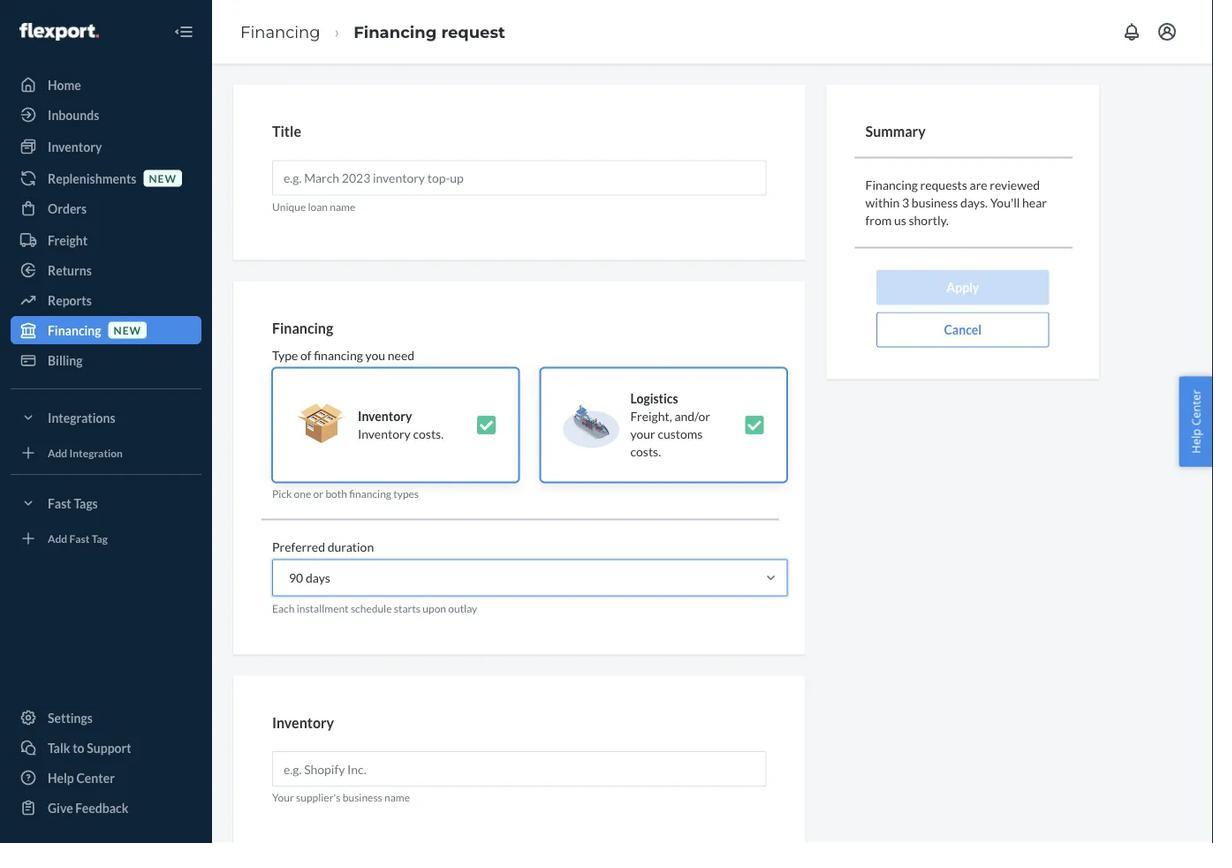 Task type: locate. For each thing, give the bounding box(es) containing it.
add left integration
[[48, 447, 67, 459]]

inbounds link
[[11, 101, 201, 129]]

financing request
[[354, 22, 505, 41]]

1 horizontal spatial costs.
[[630, 444, 661, 459]]

new
[[149, 172, 177, 185], [114, 324, 141, 337]]

help
[[1188, 429, 1204, 454], [48, 771, 74, 786]]

0 vertical spatial center
[[1188, 390, 1204, 426]]

business
[[912, 195, 958, 210], [343, 792, 382, 805]]

1 vertical spatial help
[[48, 771, 74, 786]]

financing
[[314, 348, 363, 363], [349, 487, 391, 500]]

inbounds
[[48, 107, 99, 122]]

name
[[330, 200, 355, 213], [384, 792, 410, 805]]

talk
[[48, 741, 70, 756]]

costs. inside logistics freight, and/or your customs costs.
[[630, 444, 661, 459]]

1 vertical spatial fast
[[69, 532, 90, 545]]

pick
[[272, 487, 292, 500]]

inventory up supplier's
[[272, 714, 334, 732]]

type of financing you need
[[272, 348, 414, 363]]

logistics freight, and/or your customs costs.
[[630, 391, 710, 459]]

reports
[[48, 293, 92, 308]]

help inside "button"
[[1188, 429, 1204, 454]]

check square image
[[744, 415, 765, 436]]

financing right of
[[314, 348, 363, 363]]

both
[[325, 487, 347, 500]]

help center
[[1188, 390, 1204, 454], [48, 771, 115, 786]]

1 vertical spatial business
[[343, 792, 382, 805]]

inventory
[[48, 139, 102, 154], [358, 409, 412, 424], [358, 427, 411, 442], [272, 714, 334, 732]]

0 horizontal spatial help
[[48, 771, 74, 786]]

inventory down you
[[358, 409, 412, 424]]

flexport logo image
[[19, 23, 99, 41]]

shortly.
[[909, 213, 949, 228]]

of
[[300, 348, 311, 363]]

fast inside 'link'
[[69, 532, 90, 545]]

installment
[[297, 602, 349, 615]]

0 horizontal spatial name
[[330, 200, 355, 213]]

integrations button
[[11, 404, 201, 432]]

financing inside financing requests are reviewed within 3 business days. you'll hear from us shortly.
[[866, 178, 918, 193]]

fast
[[48, 496, 71, 511], [69, 532, 90, 545]]

1 vertical spatial center
[[76, 771, 115, 786]]

1 add from the top
[[48, 447, 67, 459]]

financing
[[240, 22, 320, 41], [354, 22, 437, 41], [866, 178, 918, 193], [272, 320, 333, 337], [48, 323, 101, 338]]

0 vertical spatial new
[[149, 172, 177, 185]]

duration
[[328, 540, 374, 555]]

1 vertical spatial name
[[384, 792, 410, 805]]

costs.
[[413, 427, 444, 442], [630, 444, 661, 459]]

financing for financing link
[[240, 22, 320, 41]]

business right supplier's
[[343, 792, 382, 805]]

financing right both
[[349, 487, 391, 500]]

1 horizontal spatial new
[[149, 172, 177, 185]]

1 vertical spatial help center
[[48, 771, 115, 786]]

1 vertical spatial add
[[48, 532, 67, 545]]

help center button
[[1179, 377, 1213, 467]]

name right supplier's
[[384, 792, 410, 805]]

fast left 'tags'
[[48, 496, 71, 511]]

request
[[441, 22, 505, 41]]

1 vertical spatial costs.
[[630, 444, 661, 459]]

cancel
[[944, 323, 982, 338]]

to
[[73, 741, 84, 756]]

1 horizontal spatial center
[[1188, 390, 1204, 426]]

cancel button
[[877, 312, 1049, 348]]

0 horizontal spatial new
[[114, 324, 141, 337]]

add down "fast tags"
[[48, 532, 67, 545]]

0 vertical spatial financing
[[314, 348, 363, 363]]

each installment schedule starts upon outlay
[[272, 602, 477, 615]]

1 horizontal spatial help
[[1188, 429, 1204, 454]]

fast left tag
[[69, 532, 90, 545]]

financing requests are reviewed within 3 business days. you'll hear from us shortly.
[[866, 178, 1047, 228]]

apply
[[947, 280, 979, 295]]

0 vertical spatial fast
[[48, 496, 71, 511]]

tags
[[74, 496, 98, 511]]

new up orders link
[[149, 172, 177, 185]]

add integration link
[[11, 439, 201, 467]]

billing link
[[11, 346, 201, 375]]

1 horizontal spatial business
[[912, 195, 958, 210]]

1 horizontal spatial help center
[[1188, 390, 1204, 454]]

apply button
[[877, 270, 1049, 305]]

add
[[48, 447, 67, 459], [48, 532, 67, 545]]

1 vertical spatial new
[[114, 324, 141, 337]]

costs. down your
[[630, 444, 661, 459]]

0 vertical spatial add
[[48, 447, 67, 459]]

center
[[1188, 390, 1204, 426], [76, 771, 115, 786]]

loan
[[308, 200, 328, 213]]

e.g. Shopify Inc. field
[[272, 752, 767, 787]]

name right loan
[[330, 200, 355, 213]]

inventory link
[[11, 133, 201, 161]]

settings
[[48, 711, 93, 726]]

open account menu image
[[1157, 21, 1178, 42]]

orders link
[[11, 194, 201, 223]]

financing request link
[[354, 22, 505, 41]]

integration
[[69, 447, 123, 459]]

0 vertical spatial help
[[1188, 429, 1204, 454]]

0 vertical spatial costs.
[[413, 427, 444, 442]]

0 horizontal spatial costs.
[[413, 427, 444, 442]]

0 vertical spatial help center
[[1188, 390, 1204, 454]]

add inside 'link'
[[48, 532, 67, 545]]

check square image
[[476, 415, 497, 436]]

close navigation image
[[173, 21, 194, 42]]

new down reports link
[[114, 324, 141, 337]]

business up 'shortly.'
[[912, 195, 958, 210]]

0 horizontal spatial center
[[76, 771, 115, 786]]

us
[[894, 213, 906, 228]]

costs. left check square icon
[[413, 427, 444, 442]]

add integration
[[48, 447, 123, 459]]

0 vertical spatial business
[[912, 195, 958, 210]]

talk to support button
[[11, 734, 201, 763]]

2 add from the top
[[48, 532, 67, 545]]

your supplier's business name
[[272, 792, 410, 805]]

0 vertical spatial name
[[330, 200, 355, 213]]



Task type: vqa. For each thing, say whether or not it's contained in the screenshot.
a
no



Task type: describe. For each thing, give the bounding box(es) containing it.
tag
[[92, 532, 108, 545]]

freight link
[[11, 226, 201, 254]]

give
[[48, 801, 73, 816]]

financing for financing request
[[354, 22, 437, 41]]

unique
[[272, 200, 306, 213]]

talk to support
[[48, 741, 131, 756]]

customs
[[658, 427, 703, 442]]

you
[[365, 348, 385, 363]]

e.g. March 2023 inventory top-up field
[[272, 160, 767, 196]]

outlay
[[448, 602, 477, 615]]

add fast tag
[[48, 532, 108, 545]]

need
[[388, 348, 414, 363]]

are
[[970, 178, 987, 193]]

unique loan name
[[272, 200, 355, 213]]

add for add integration
[[48, 447, 67, 459]]

within
[[866, 195, 900, 210]]

upon
[[423, 602, 446, 615]]

business inside financing requests are reviewed within 3 business days. you'll hear from us shortly.
[[912, 195, 958, 210]]

help center inside "button"
[[1188, 390, 1204, 454]]

days.
[[960, 195, 988, 210]]

and/or
[[674, 409, 710, 424]]

freight
[[48, 233, 88, 248]]

billing
[[48, 353, 83, 368]]

new for financing
[[114, 324, 141, 337]]

hear
[[1022, 195, 1047, 210]]

fast tags
[[48, 496, 98, 511]]

preferred
[[272, 540, 325, 555]]

new for replenishments
[[149, 172, 177, 185]]

you'll
[[990, 195, 1020, 210]]

center inside "button"
[[1188, 390, 1204, 426]]

summary
[[866, 123, 926, 140]]

open notifications image
[[1121, 21, 1142, 42]]

your
[[630, 427, 655, 442]]

returns link
[[11, 256, 201, 285]]

requests
[[920, 178, 967, 193]]

give feedback
[[48, 801, 128, 816]]

home
[[48, 77, 81, 92]]

freight,
[[630, 409, 672, 424]]

supplier's
[[296, 792, 341, 805]]

feedback
[[75, 801, 128, 816]]

breadcrumbs navigation
[[226, 6, 519, 58]]

home link
[[11, 71, 201, 99]]

inventory down inbounds
[[48, 139, 102, 154]]

orders
[[48, 201, 87, 216]]

fast inside dropdown button
[[48, 496, 71, 511]]

financing for financing requests are reviewed within 3 business days. you'll hear from us shortly.
[[866, 178, 918, 193]]

0 horizontal spatial business
[[343, 792, 382, 805]]

0 horizontal spatial help center
[[48, 771, 115, 786]]

replenishments
[[48, 171, 136, 186]]

add for add fast tag
[[48, 532, 67, 545]]

returns
[[48, 263, 92, 278]]

fast tags button
[[11, 489, 201, 518]]

one
[[294, 487, 311, 500]]

help center link
[[11, 764, 201, 793]]

settings link
[[11, 704, 201, 732]]

preferred duration
[[272, 540, 374, 555]]

give feedback button
[[11, 794, 201, 823]]

add fast tag link
[[11, 525, 201, 553]]

costs. inside inventory inventory costs.
[[413, 427, 444, 442]]

your
[[272, 792, 294, 805]]

inventory up types
[[358, 427, 411, 442]]

pick one or both financing types
[[272, 487, 419, 500]]

integrations
[[48, 410, 115, 425]]

3
[[902, 195, 909, 210]]

support
[[87, 741, 131, 756]]

types
[[393, 487, 419, 500]]

days
[[306, 571, 330, 586]]

reviewed
[[990, 178, 1040, 193]]

90
[[289, 571, 303, 586]]

inventory inventory costs.
[[358, 409, 444, 442]]

starts
[[394, 602, 421, 615]]

financing link
[[240, 22, 320, 41]]

from
[[866, 213, 892, 228]]

1 vertical spatial financing
[[349, 487, 391, 500]]

title
[[272, 123, 301, 140]]

90 days
[[289, 571, 330, 586]]

logistics
[[630, 391, 678, 406]]

schedule
[[351, 602, 392, 615]]

or
[[313, 487, 323, 500]]

1 horizontal spatial name
[[384, 792, 410, 805]]

reports link
[[11, 286, 201, 315]]

type
[[272, 348, 298, 363]]

each
[[272, 602, 295, 615]]



